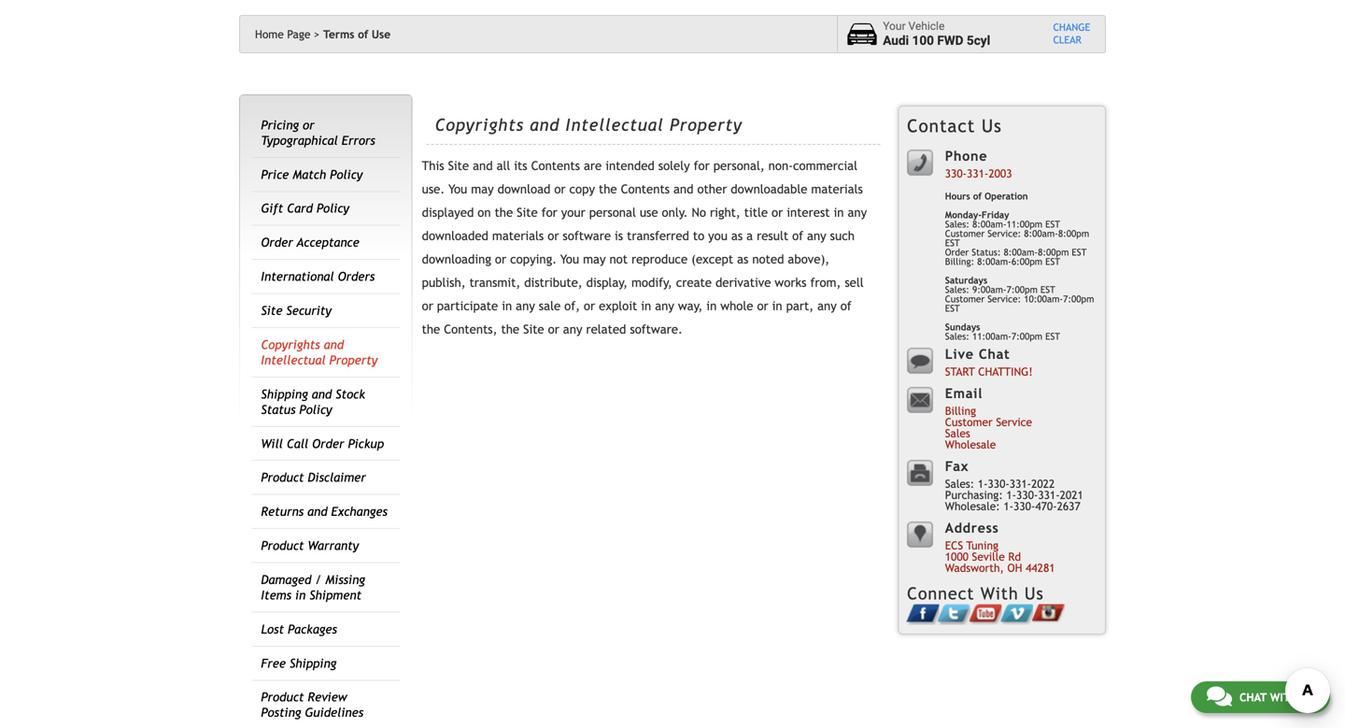 Task type: locate. For each thing, give the bounding box(es) containing it.
or right title
[[772, 205, 784, 220]]

software
[[563, 229, 611, 243]]

international
[[261, 269, 334, 284]]

2 vertical spatial customer
[[946, 415, 993, 428]]

1 horizontal spatial property
[[670, 115, 743, 135]]

contents up use
[[621, 182, 670, 196]]

policy up will call order pickup at bottom left
[[299, 402, 332, 417]]

330- inside phone 330-331-2003
[[946, 167, 967, 180]]

copyrights inside copyrights and intellectual property
[[261, 337, 320, 352]]

materials up copying.
[[492, 229, 544, 243]]

8:00pm
[[1059, 228, 1090, 239], [1039, 247, 1070, 257]]

0 vertical spatial materials
[[812, 182, 863, 196]]

of,
[[565, 299, 580, 313]]

0 horizontal spatial copyrights and intellectual property
[[261, 337, 378, 367]]

2021
[[1061, 488, 1084, 501]]

wholesale:
[[946, 499, 1001, 513]]

vehicle
[[909, 20, 945, 33]]

the right contents,
[[501, 322, 520, 337]]

shipping inside shipping and stock status policy
[[261, 387, 308, 401]]

330- down phone
[[946, 167, 967, 180]]

any up "such"
[[848, 205, 868, 220]]

1 vertical spatial service:
[[988, 293, 1022, 304]]

1 sales: from the top
[[946, 219, 970, 229]]

shipment
[[310, 588, 362, 602]]

whole
[[721, 299, 754, 313]]

8:00pm down 11:00pm
[[1039, 247, 1070, 257]]

or up typographical
[[303, 118, 315, 132]]

policy down errors
[[330, 167, 363, 182]]

3 customer from the top
[[946, 415, 993, 428]]

1 vertical spatial chat
[[1240, 691, 1268, 704]]

1 vertical spatial product
[[261, 538, 304, 553]]

1 vertical spatial policy
[[317, 201, 350, 216]]

price match policy link
[[261, 167, 363, 182]]

0 horizontal spatial us
[[982, 115, 1003, 136]]

1 vertical spatial shipping
[[290, 656, 337, 670]]

chat
[[979, 346, 1011, 362], [1240, 691, 1268, 704]]

contact
[[908, 115, 976, 136]]

0 vertical spatial copyrights and intellectual property
[[435, 115, 743, 135]]

0 vertical spatial us
[[982, 115, 1003, 136]]

0 horizontal spatial for
[[542, 205, 558, 220]]

sales: up live on the top right of page
[[946, 331, 970, 342]]

site down download
[[517, 205, 538, 220]]

title
[[745, 205, 768, 220]]

shipping down packages
[[290, 656, 337, 670]]

exchanges
[[331, 504, 388, 519]]

non-
[[769, 159, 794, 173]]

product up returns
[[261, 470, 304, 485]]

order
[[261, 235, 293, 250], [946, 247, 970, 257], [312, 436, 344, 451]]

and left all
[[473, 159, 493, 173]]

as left a
[[732, 229, 743, 243]]

0 horizontal spatial may
[[471, 182, 494, 196]]

intellectual up "intended"
[[566, 115, 664, 135]]

0 vertical spatial intellectual
[[566, 115, 664, 135]]

us up phone
[[982, 115, 1003, 136]]

2 vertical spatial product
[[261, 690, 304, 704]]

product inside product review posting guidelines
[[261, 690, 304, 704]]

0 horizontal spatial contents
[[531, 159, 580, 173]]

may left "not"
[[583, 252, 606, 266]]

of right hours
[[974, 191, 982, 201]]

copyrights and intellectual property down security
[[261, 337, 378, 367]]

start
[[946, 365, 976, 378]]

materials
[[812, 182, 863, 196], [492, 229, 544, 243]]

product for product warranty
[[261, 538, 304, 553]]

oh
[[1008, 561, 1023, 574]]

guidelines
[[305, 705, 364, 720]]

use
[[372, 28, 391, 41]]

as up derivative
[[738, 252, 749, 266]]

with
[[981, 584, 1019, 603]]

home page link
[[255, 28, 320, 41]]

1 vertical spatial us
[[1025, 584, 1045, 603]]

2 vertical spatial us
[[1302, 691, 1315, 704]]

for up other
[[694, 159, 710, 173]]

1- left 2022
[[1007, 488, 1017, 501]]

chat down 11:00am-
[[979, 346, 1011, 362]]

order down gift
[[261, 235, 293, 250]]

way,
[[678, 299, 703, 313]]

1 horizontal spatial chat
[[1240, 691, 1268, 704]]

phone
[[946, 148, 988, 164]]

0 horizontal spatial 331-
[[967, 167, 989, 180]]

in up "such"
[[834, 205, 844, 220]]

any left 'sale'
[[516, 299, 535, 313]]

product up posting
[[261, 690, 304, 704]]

billing
[[946, 404, 977, 417]]

any down of,
[[563, 322, 583, 337]]

software.
[[630, 322, 683, 337]]

to
[[693, 229, 705, 243]]

damaged / missing items in shipment link
[[261, 572, 365, 602]]

participate
[[437, 299, 498, 313]]

us down 44281
[[1025, 584, 1045, 603]]

or right of,
[[584, 299, 596, 313]]

sales link
[[946, 427, 971, 440]]

pricing or typographical errors
[[261, 118, 376, 148]]

fwd
[[938, 33, 964, 48]]

stock
[[336, 387, 365, 401]]

in down modify,
[[641, 299, 652, 313]]

2 product from the top
[[261, 538, 304, 553]]

2 vertical spatial policy
[[299, 402, 332, 417]]

or inside pricing or typographical errors
[[303, 118, 315, 132]]

intellectual up shipping and stock status policy link
[[261, 353, 326, 367]]

for left your
[[542, 205, 558, 220]]

8:00pm right 11:00pm
[[1059, 228, 1090, 239]]

0 vertical spatial customer
[[946, 228, 985, 239]]

1 customer from the top
[[946, 228, 985, 239]]

related
[[586, 322, 627, 337]]

100
[[913, 33, 935, 48]]

returns and exchanges
[[261, 504, 388, 519]]

1 horizontal spatial may
[[583, 252, 606, 266]]

1 horizontal spatial contents
[[621, 182, 670, 196]]

or up copying.
[[548, 229, 559, 243]]

0 vertical spatial contents
[[531, 159, 580, 173]]

of right result
[[793, 229, 804, 243]]

or
[[303, 118, 315, 132], [555, 182, 566, 196], [772, 205, 784, 220], [548, 229, 559, 243], [495, 252, 507, 266], [422, 299, 434, 313], [584, 299, 596, 313], [758, 299, 769, 313], [548, 322, 560, 337]]

copyrights and intellectual property up the are
[[435, 115, 743, 135]]

7:00pm down 6:00pm
[[1007, 284, 1038, 295]]

copyrights up all
[[435, 115, 524, 135]]

property up solely
[[670, 115, 743, 135]]

may up on
[[471, 182, 494, 196]]

policy
[[330, 167, 363, 182], [317, 201, 350, 216], [299, 402, 332, 417]]

1 horizontal spatial for
[[694, 159, 710, 173]]

product for product review posting guidelines
[[261, 690, 304, 704]]

only.
[[662, 205, 688, 220]]

product
[[261, 470, 304, 485], [261, 538, 304, 553], [261, 690, 304, 704]]

service: down friday
[[988, 228, 1022, 239]]

and down product disclaimer link
[[308, 504, 328, 519]]

sales: inside fax sales: 1-330-331-2022 purchasing: 1-330-331-2021 wholesale: 1-330-470-2637
[[946, 477, 975, 490]]

0 horizontal spatial chat
[[979, 346, 1011, 362]]

and
[[530, 115, 560, 135], [473, 159, 493, 173], [674, 182, 694, 196], [324, 337, 344, 352], [312, 387, 332, 401], [308, 504, 328, 519]]

3 sales: from the top
[[946, 331, 970, 342]]

create
[[676, 275, 712, 290]]

terms of use
[[323, 28, 391, 41]]

order left status:
[[946, 247, 970, 257]]

0 vertical spatial product
[[261, 470, 304, 485]]

2 horizontal spatial us
[[1302, 691, 1315, 704]]

0 vertical spatial may
[[471, 182, 494, 196]]

0 horizontal spatial intellectual
[[261, 353, 326, 367]]

7:00pm
[[1007, 284, 1038, 295], [1064, 293, 1095, 304], [1012, 331, 1043, 342]]

of
[[358, 28, 369, 41], [974, 191, 982, 201], [793, 229, 804, 243], [841, 299, 852, 313]]

monday-
[[946, 209, 982, 220]]

gift card policy
[[261, 201, 350, 216]]

us for chat
[[1302, 691, 1315, 704]]

free
[[261, 656, 286, 670]]

1 horizontal spatial copyrights and intellectual property
[[435, 115, 743, 135]]

0 vertical spatial service:
[[988, 228, 1022, 239]]

other
[[698, 182, 727, 196]]

1 product from the top
[[261, 470, 304, 485]]

1 vertical spatial copyrights
[[261, 337, 320, 352]]

sales:
[[946, 219, 970, 229], [946, 284, 970, 295], [946, 331, 970, 342], [946, 477, 975, 490]]

such
[[831, 229, 855, 243]]

product down returns
[[261, 538, 304, 553]]

5cyl
[[967, 33, 991, 48]]

6:00pm
[[1012, 256, 1043, 267]]

copyrights
[[435, 115, 524, 135], [261, 337, 320, 352]]

1- right wholesale:
[[1004, 499, 1014, 513]]

and down security
[[324, 337, 344, 352]]

contents right its on the top of the page
[[531, 159, 580, 173]]

1 vertical spatial 8:00pm
[[1039, 247, 1070, 257]]

0 horizontal spatial copyrights
[[261, 337, 320, 352]]

packages
[[288, 622, 337, 636]]

or left copy
[[555, 182, 566, 196]]

us right with
[[1302, 691, 1315, 704]]

your vehicle audi 100 fwd 5cyl
[[883, 20, 991, 48]]

you right "use."
[[449, 182, 468, 196]]

you up distribute, on the top left of the page
[[561, 252, 580, 266]]

property up stock
[[330, 353, 378, 367]]

1 horizontal spatial copyrights
[[435, 115, 524, 135]]

product for product disclaimer
[[261, 470, 304, 485]]

0 vertical spatial copyrights
[[435, 115, 524, 135]]

free shipping link
[[261, 656, 337, 670]]

in down damaged
[[295, 588, 306, 602]]

policy for gift card policy
[[317, 201, 350, 216]]

copyrights down site security
[[261, 337, 320, 352]]

8:00am- up status:
[[973, 219, 1007, 229]]

international orders
[[261, 269, 375, 284]]

lost packages link
[[261, 622, 337, 636]]

reproduce
[[632, 252, 688, 266]]

sale
[[539, 299, 561, 313]]

site right this
[[448, 159, 469, 173]]

product disclaimer
[[261, 470, 366, 485]]

sales: down fax
[[946, 477, 975, 490]]

1 horizontal spatial us
[[1025, 584, 1045, 603]]

1 vertical spatial materials
[[492, 229, 544, 243]]

0 vertical spatial policy
[[330, 167, 363, 182]]

from,
[[811, 275, 842, 290]]

1 horizontal spatial order
[[312, 436, 344, 451]]

returns and exchanges link
[[261, 504, 388, 519]]

0 vertical spatial shipping
[[261, 387, 308, 401]]

property
[[670, 115, 743, 135], [330, 353, 378, 367]]

product warranty
[[261, 538, 359, 553]]

1 vertical spatial customer
[[946, 293, 985, 304]]

1 vertical spatial property
[[330, 353, 378, 367]]

sales: down hours
[[946, 219, 970, 229]]

shipping up status
[[261, 387, 308, 401]]

4 sales: from the top
[[946, 477, 975, 490]]

service: left 10:00am-
[[988, 293, 1022, 304]]

1 vertical spatial you
[[561, 252, 580, 266]]

wadsworth,
[[946, 561, 1005, 574]]

of down sell
[[841, 299, 852, 313]]

materials down commercial
[[812, 182, 863, 196]]

intended
[[606, 159, 655, 173]]

470-
[[1036, 499, 1058, 513]]

modify,
[[632, 275, 673, 290]]

and up download
[[530, 115, 560, 135]]

order right call
[[312, 436, 344, 451]]

0 horizontal spatial you
[[449, 182, 468, 196]]

1 vertical spatial intellectual
[[261, 353, 326, 367]]

and left stock
[[312, 387, 332, 401]]

use
[[640, 205, 659, 220]]

8:00am- up 6:00pm
[[1025, 228, 1059, 239]]

policy right card at the left top of the page
[[317, 201, 350, 216]]

44281
[[1026, 561, 1056, 574]]

intellectual inside copyrights and intellectual property
[[261, 353, 326, 367]]

330- up wholesale:
[[988, 477, 1010, 490]]

of left use
[[358, 28, 369, 41]]

0 vertical spatial property
[[670, 115, 743, 135]]

1 vertical spatial contents
[[621, 182, 670, 196]]

will
[[261, 436, 283, 451]]

chat left with
[[1240, 691, 1268, 704]]

7:00pm right 9:00am- on the top right of the page
[[1064, 293, 1095, 304]]

fax
[[946, 458, 970, 474]]

terms
[[323, 28, 355, 41]]

publish,
[[422, 275, 466, 290]]

part,
[[787, 299, 814, 313]]

us
[[982, 115, 1003, 136], [1025, 584, 1045, 603], [1302, 691, 1315, 704]]

0 vertical spatial chat
[[979, 346, 1011, 362]]

sales: down billing:
[[946, 284, 970, 295]]

2 horizontal spatial order
[[946, 247, 970, 257]]

3 product from the top
[[261, 690, 304, 704]]

330- left the 2637
[[1017, 488, 1039, 501]]

downloaded
[[422, 229, 489, 243]]



Task type: describe. For each thing, give the bounding box(es) containing it.
status
[[261, 402, 296, 417]]

distribute,
[[525, 275, 583, 290]]

lost packages
[[261, 622, 337, 636]]

1 horizontal spatial intellectual
[[566, 115, 664, 135]]

copyrights and intellectual property link
[[261, 337, 378, 367]]

your
[[883, 20, 906, 33]]

or up transmit,
[[495, 252, 507, 266]]

change clear
[[1054, 22, 1091, 46]]

site left security
[[261, 303, 283, 318]]

10:00am-
[[1025, 293, 1064, 304]]

exploit
[[599, 299, 638, 313]]

status:
[[972, 247, 1001, 257]]

product review posting guidelines
[[261, 690, 364, 720]]

0 horizontal spatial property
[[330, 353, 378, 367]]

ecs
[[946, 539, 964, 552]]

1- up wholesale:
[[978, 477, 988, 490]]

the up the personal
[[599, 182, 617, 196]]

or down 'sale'
[[548, 322, 560, 337]]

displayed
[[422, 205, 474, 220]]

with
[[1271, 691, 1298, 704]]

works
[[775, 275, 807, 290]]

transmit,
[[470, 275, 521, 290]]

typographical
[[261, 133, 338, 148]]

2022
[[1032, 477, 1055, 490]]

you
[[709, 229, 728, 243]]

orders
[[338, 269, 375, 284]]

the left contents,
[[422, 322, 440, 337]]

2 customer from the top
[[946, 293, 985, 304]]

page
[[287, 28, 311, 41]]

order inside the hours of operation monday-friday sales: 8:00am-11:00pm est customer service: 8:00am-8:00pm est order status: 8:00am-8:00pm est billing: 8:00am-6:00pm est saturdays sales: 9:00am-7:00pm est customer service: 10:00am-7:00pm est sundays sales: 11:00am-7:00pm est
[[946, 247, 970, 257]]

interest
[[787, 205, 831, 220]]

8:00am- up 9:00am- on the top right of the page
[[978, 256, 1012, 267]]

damaged
[[261, 572, 312, 587]]

sales
[[946, 427, 971, 440]]

2 horizontal spatial 331-
[[1039, 488, 1061, 501]]

1 vertical spatial may
[[583, 252, 606, 266]]

0 vertical spatial for
[[694, 159, 710, 173]]

shipping and stock status policy
[[261, 387, 365, 417]]

1 horizontal spatial you
[[561, 252, 580, 266]]

1 horizontal spatial materials
[[812, 182, 863, 196]]

transferred
[[627, 229, 690, 243]]

purchasing:
[[946, 488, 1004, 501]]

any up above),
[[808, 229, 827, 243]]

will call order pickup link
[[261, 436, 384, 451]]

audi
[[883, 33, 910, 48]]

331- inside phone 330-331-2003
[[967, 167, 989, 180]]

items
[[261, 588, 292, 602]]

and up only. in the top of the page
[[674, 182, 694, 196]]

7:00pm down 10:00am-
[[1012, 331, 1043, 342]]

gift
[[261, 201, 283, 216]]

downloadable
[[731, 182, 808, 196]]

0 horizontal spatial materials
[[492, 229, 544, 243]]

on
[[478, 205, 491, 220]]

any down from,
[[818, 299, 837, 313]]

customer inside email billing customer service sales wholesale
[[946, 415, 993, 428]]

downloading
[[422, 252, 492, 266]]

/
[[315, 572, 322, 587]]

0 vertical spatial you
[[449, 182, 468, 196]]

copying.
[[510, 252, 557, 266]]

product disclaimer link
[[261, 470, 366, 485]]

copy
[[570, 182, 595, 196]]

contact us
[[908, 115, 1003, 136]]

shipping and stock status policy link
[[261, 387, 365, 417]]

the right on
[[495, 205, 513, 220]]

policy inside shipping and stock status policy
[[299, 402, 332, 417]]

billing:
[[946, 256, 975, 267]]

returns
[[261, 504, 304, 519]]

1 service: from the top
[[988, 228, 1022, 239]]

9:00am-
[[973, 284, 1007, 295]]

warranty
[[308, 538, 359, 553]]

in left part,
[[773, 299, 783, 313]]

hours
[[946, 191, 971, 201]]

8:00am- down 11:00pm
[[1004, 247, 1039, 257]]

11:00am-
[[973, 331, 1012, 342]]

1 horizontal spatial 331-
[[1010, 477, 1032, 490]]

chat with us
[[1240, 691, 1315, 704]]

security
[[286, 303, 332, 318]]

damaged / missing items in shipment
[[261, 572, 365, 602]]

(except
[[692, 252, 734, 266]]

1 vertical spatial copyrights and intellectual property
[[261, 337, 378, 367]]

address
[[946, 520, 1000, 535]]

in down transmit,
[[502, 299, 512, 313]]

home page
[[255, 28, 311, 41]]

not
[[610, 252, 628, 266]]

all
[[497, 159, 511, 173]]

personal
[[589, 205, 636, 220]]

product review posting guidelines link
[[261, 690, 364, 720]]

0 vertical spatial 8:00pm
[[1059, 228, 1090, 239]]

solely
[[659, 159, 690, 173]]

comments image
[[1207, 685, 1233, 708]]

0 horizontal spatial order
[[261, 235, 293, 250]]

wholesale link
[[946, 438, 997, 451]]

price
[[261, 167, 289, 182]]

1 vertical spatial as
[[738, 252, 749, 266]]

this site and all its contents are intended solely for personal, non-commercial use. you may download or copy the contents and other downloadable materials displayed on the site for your personal use only. no right, title or interest in any downloaded materials or software is transferred to you as a result of any such downloading or copying. you may not reproduce (except as noted above), publish, transmit, distribute, display, modify, create derivative works from, sell or participate in any sale of, or exploit in any way, in whole or in part, any of the contents, the site or any related software.
[[422, 159, 868, 337]]

policy for price match policy
[[330, 167, 363, 182]]

posting
[[261, 705, 301, 720]]

clear
[[1054, 34, 1082, 46]]

service
[[997, 415, 1033, 428]]

are
[[584, 159, 602, 173]]

will call order pickup
[[261, 436, 384, 451]]

and inside shipping and stock status policy
[[312, 387, 332, 401]]

personal,
[[714, 159, 765, 173]]

in inside damaged / missing items in shipment
[[295, 588, 306, 602]]

2 service: from the top
[[988, 293, 1022, 304]]

match
[[293, 167, 326, 182]]

chatting!
[[979, 365, 1033, 378]]

1 vertical spatial for
[[542, 205, 558, 220]]

pricing or typographical errors link
[[261, 118, 376, 148]]

this
[[422, 159, 445, 173]]

us for connect
[[1025, 584, 1045, 603]]

in right "way,"
[[707, 299, 717, 313]]

or down publish,
[[422, 299, 434, 313]]

330- down 2022
[[1014, 499, 1036, 513]]

saturdays
[[946, 275, 988, 285]]

0 vertical spatial as
[[732, 229, 743, 243]]

and inside the copyrights and intellectual property link
[[324, 337, 344, 352]]

review
[[308, 690, 347, 704]]

chat inside live chat start chatting!
[[979, 346, 1011, 362]]

of inside the hours of operation monday-friday sales: 8:00am-11:00pm est customer service: 8:00am-8:00pm est order status: 8:00am-8:00pm est billing: 8:00am-6:00pm est saturdays sales: 9:00am-7:00pm est customer service: 10:00am-7:00pm est sundays sales: 11:00am-7:00pm est
[[974, 191, 982, 201]]

product warranty link
[[261, 538, 359, 553]]

2 sales: from the top
[[946, 284, 970, 295]]

display,
[[587, 275, 628, 290]]

wholesale
[[946, 438, 997, 451]]

noted
[[753, 252, 785, 266]]

disclaimer
[[308, 470, 366, 485]]

or right whole in the top right of the page
[[758, 299, 769, 313]]

site down 'sale'
[[524, 322, 545, 337]]

any up software.
[[655, 299, 675, 313]]

sell
[[845, 275, 864, 290]]

site security link
[[261, 303, 332, 318]]



Task type: vqa. For each thing, say whether or not it's contained in the screenshot.
right than
no



